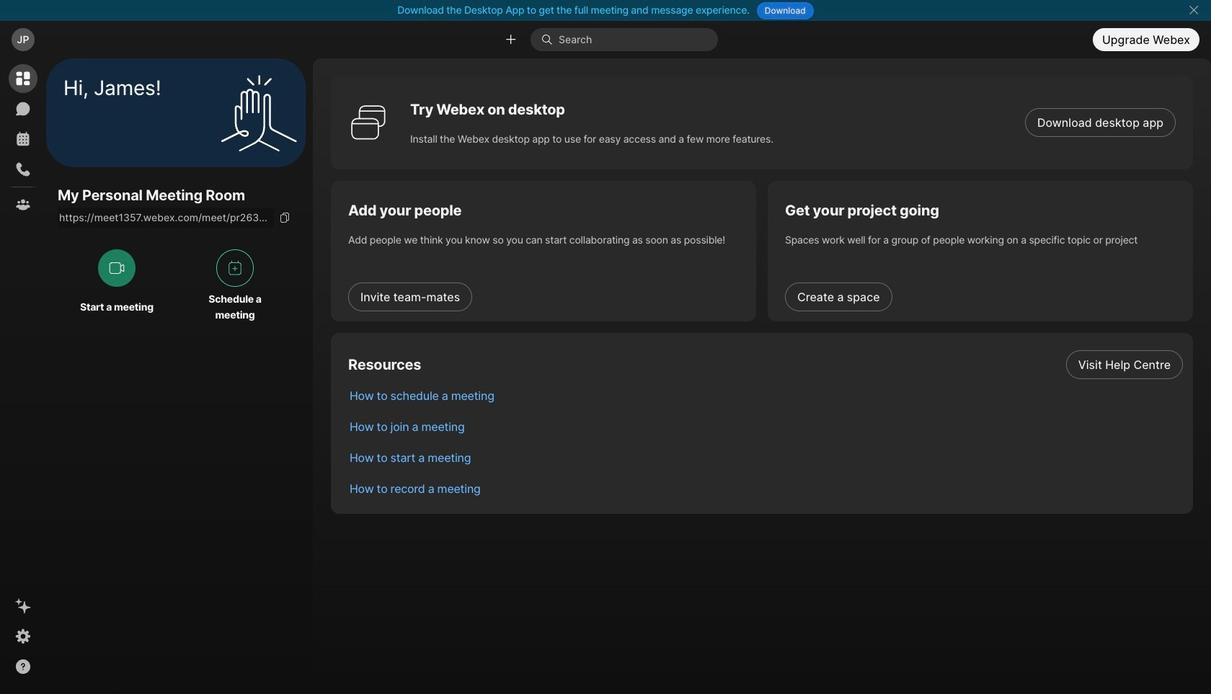 Task type: describe. For each thing, give the bounding box(es) containing it.
4 list item from the top
[[338, 442, 1193, 473]]

3 list item from the top
[[338, 411, 1193, 442]]

webex tab list
[[9, 64, 37, 219]]

two hands high-fiving image
[[216, 70, 302, 156]]

1 list item from the top
[[338, 349, 1193, 380]]



Task type: vqa. For each thing, say whether or not it's contained in the screenshot.
two hands high-fiving image
yes



Task type: locate. For each thing, give the bounding box(es) containing it.
navigation
[[0, 58, 46, 694]]

list item
[[338, 349, 1193, 380], [338, 380, 1193, 411], [338, 411, 1193, 442], [338, 442, 1193, 473], [338, 473, 1193, 504]]

cancel_16 image
[[1188, 4, 1200, 16]]

2 list item from the top
[[338, 380, 1193, 411]]

None text field
[[58, 208, 274, 228]]

5 list item from the top
[[338, 473, 1193, 504]]



